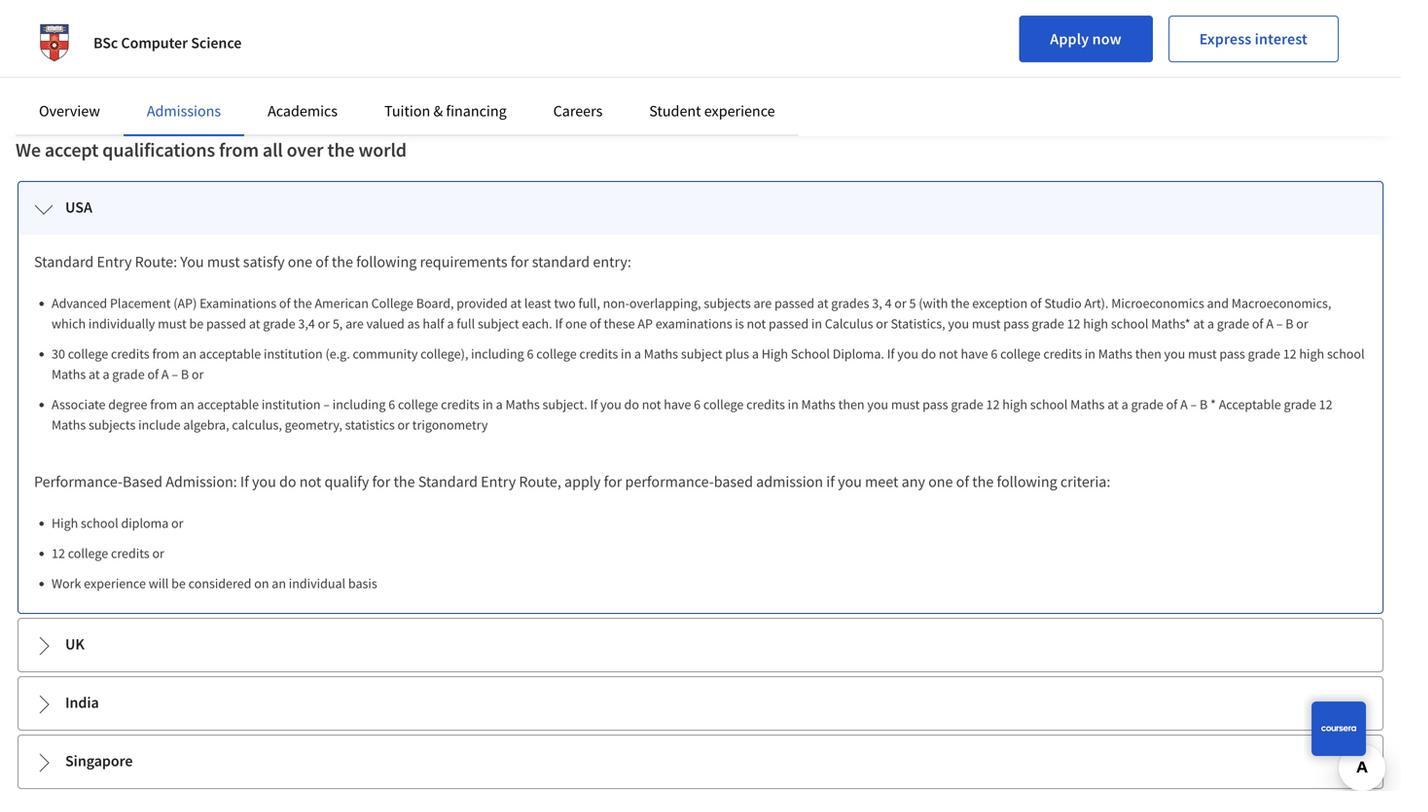 Task type: vqa. For each thing, say whether or not it's contained in the screenshot.
will to the bottom
yes



Task type: locate. For each thing, give the bounding box(es) containing it.
6
[[527, 345, 534, 363], [991, 345, 998, 363], [389, 396, 395, 413], [694, 396, 701, 413]]

0 horizontal spatial are
[[346, 315, 364, 332]]

you up "academics"
[[300, 52, 325, 71]]

school down macroeconomics, on the top right
[[1328, 345, 1365, 363]]

from down individually
[[152, 345, 180, 363]]

of inside 30 college credits from an acceptable institution (e.g. community college), including 6 college credits in a maths subject plus a high school diploma. if you do not have 6 college credits in maths then you must pass grade 12 high school maths at a grade of a – b or
[[147, 365, 159, 383]]

0 vertical spatial non-
[[520, 52, 550, 71]]

or inside 'list item'
[[152, 545, 164, 562]]

b
[[1286, 315, 1294, 332], [181, 365, 189, 383], [1200, 396, 1208, 413]]

college up work
[[68, 545, 108, 562]]

0 vertical spatial then
[[1136, 345, 1162, 363]]

a right pay
[[475, 52, 483, 71]]

not down statistics,
[[939, 345, 958, 363]]

school inside the associate degree from an acceptable institution – including 6 college credits in a maths subject. if you do not have 6 college credits in maths then you must pass grade 12 high school maths at a grade of a – b * acceptable grade 12 maths subjects include algebra, calculus, geometry, statistics or trigonometry
[[1030, 396, 1068, 413]]

0 horizontal spatial standard
[[34, 252, 94, 272]]

from for credits
[[152, 345, 180, 363]]

individual
[[289, 575, 346, 592]]

or inside 30 college credits from an acceptable institution (e.g. community college), including 6 college credits in a maths subject plus a high school diploma. if you do not have 6 college credits in maths then you must pass grade 12 high school maths at a grade of a – b or
[[192, 365, 204, 383]]

overview
[[39, 101, 100, 121]]

list
[[42, 293, 1367, 435], [42, 513, 1367, 594]]

2 list from the top
[[42, 513, 1367, 594]]

1 vertical spatial high
[[1300, 345, 1325, 363]]

an
[[182, 345, 197, 363], [180, 396, 194, 413], [272, 575, 286, 592]]

1 vertical spatial list
[[42, 513, 1367, 594]]

3,
[[872, 294, 883, 312]]

1 horizontal spatial do
[[624, 396, 639, 413]]

subject down provided
[[478, 315, 519, 332]]

1 vertical spatial non-
[[603, 294, 630, 312]]

high school diploma or list item
[[52, 513, 1367, 533]]

standard
[[34, 252, 94, 272], [418, 472, 478, 492]]

examinations
[[200, 294, 276, 312]]

0 horizontal spatial a
[[161, 365, 169, 383]]

0 vertical spatial do
[[921, 345, 936, 363]]

plus
[[725, 345, 749, 363]]

1 horizontal spatial apply
[[565, 472, 601, 492]]

standard down trigonometry
[[418, 472, 478, 492]]

1 vertical spatial following
[[997, 472, 1058, 492]]

macroeconomics,
[[1232, 294, 1332, 312]]

be inside advanced placement (ap) examinations of the american college board, provided at least two full, non-overlapping, subjects are passed at grades 3, 4 or 5 (with the exception of studio art). microeconomics and macroeconomics, which individually must be passed at grade 3,4 or 5, are valued as half a full subject each. if one of these ap examinations is not passed in calculus or statistics, you must pass grade 12 high school maths* at a grade of a – b or
[[189, 315, 204, 332]]

pass inside 30 college credits from an acceptable institution (e.g. community college), including 6 college credits in a maths subject plus a high school diploma. if you do not have 6 college credits in maths then you must pass grade 12 high school maths at a grade of a – b or
[[1220, 345, 1246, 363]]

0 vertical spatial have
[[961, 345, 988, 363]]

2 vertical spatial pass
[[923, 396, 949, 413]]

if inside 30 college credits from an acceptable institution (e.g. community college), including 6 college credits in a maths subject plus a high school diploma. if you do not have 6 college credits in maths then you must pass grade 12 high school maths at a grade of a – b or
[[887, 345, 895, 363]]

0 vertical spatial list
[[42, 293, 1367, 435]]

following
[[356, 252, 417, 272], [997, 472, 1058, 492]]

work
[[52, 575, 81, 592]]

india
[[65, 693, 99, 712]]

you down calculus,
[[252, 472, 276, 492]]

student
[[649, 101, 701, 121]]

0 vertical spatial b
[[1286, 315, 1294, 332]]

of up american
[[316, 252, 329, 272]]

6 up statistics
[[389, 396, 395, 413]]

apply right route,
[[565, 472, 601, 492]]

12
[[1067, 315, 1081, 332], [1283, 345, 1297, 363], [986, 396, 1000, 413], [1319, 396, 1333, 413], [52, 545, 65, 562]]

pass down exception
[[1004, 315, 1029, 332]]

12 college credits or list item
[[52, 543, 1367, 564]]

1 vertical spatial including
[[333, 396, 386, 413]]

school up criteria:
[[1030, 396, 1068, 413]]

or up algebra,
[[192, 365, 204, 383]]

– up include
[[172, 365, 178, 383]]

–
[[1277, 315, 1283, 332], [172, 365, 178, 383], [323, 396, 330, 413], [1191, 396, 1197, 413]]

do left qualify
[[279, 472, 296, 492]]

0 vertical spatial subjects
[[704, 294, 751, 312]]

for
[[172, 52, 190, 71], [511, 252, 529, 272], [372, 472, 391, 492], [604, 472, 622, 492]]

if right diploma.
[[887, 345, 895, 363]]

from inside the associate degree from an acceptable institution – including 6 college credits in a maths subject. if you do not have 6 college credits in maths then you must pass grade 12 high school maths at a grade of a – b * acceptable grade 12 maths subjects include algebra, calculus, geometry, statistics or trigonometry
[[150, 396, 177, 413]]

30 college credits from an acceptable institution (e.g. community college), including 6 college credits in a maths subject plus a high school diploma. if you do not have 6 college credits in maths then you must pass grade 12 high school maths at a grade of a – b or list item
[[52, 344, 1367, 384]]

institution inside the associate degree from an acceptable institution – including 6 college credits in a maths subject. if you do not have 6 college credits in maths then you must pass grade 12 high school maths at a grade of a – b * acceptable grade 12 maths subjects include algebra, calculus, geometry, statistics or trigonometry
[[262, 396, 321, 413]]

not left qualify
[[300, 472, 321, 492]]

12 inside 'list item'
[[52, 545, 65, 562]]

1 vertical spatial an
[[180, 396, 194, 413]]

not inside advanced placement (ap) examinations of the american college board, provided at least two full, non-overlapping, subjects are passed at grades 3, 4 or 5 (with the exception of studio art). microeconomics and macroeconomics, which individually must be passed at grade 3,4 or 5, are valued as half a full subject each. if one of these ap examinations is not passed in calculus or statistics, you must pass grade 12 high school maths* at a grade of a – b or
[[747, 315, 766, 332]]

school
[[791, 345, 830, 363]]

over
[[287, 138, 324, 162]]

of inside the associate degree from an acceptable institution – including 6 college credits in a maths subject. if you do not have 6 college credits in maths then you must pass grade 12 high school maths at a grade of a – b * acceptable grade 12 maths subjects include algebra, calculus, geometry, statistics or trigonometry
[[1167, 396, 1178, 413]]

entry left the 'route:'
[[97, 252, 132, 272]]

high inside 30 college credits from an acceptable institution (e.g. community college), including 6 college credits in a maths subject plus a high school diploma. if you do not have 6 college credits in maths then you must pass grade 12 high school maths at a grade of a – b or
[[1300, 345, 1325, 363]]

6 down 30 college credits from an acceptable institution (e.g. community college), including 6 college credits in a maths subject plus a high school diploma. if you do not have 6 college credits in maths then you must pass grade 12 high school maths at a grade of a – b or
[[694, 396, 701, 413]]

0 horizontal spatial experience
[[84, 575, 146, 592]]

tuition
[[384, 101, 430, 121]]

do right subject.
[[624, 396, 639, 413]]

1 vertical spatial experience
[[84, 575, 146, 592]]

b left "*"
[[1200, 396, 1208, 413]]

subjects down degree
[[89, 416, 136, 434]]

1 vertical spatial high
[[52, 514, 78, 532]]

careers
[[553, 101, 603, 121]]

1 vertical spatial institution
[[262, 396, 321, 413]]

acceptable inside 30 college credits from an acceptable institution (e.g. community college), including 6 college credits in a maths subject plus a high school diploma. if you do not have 6 college credits in maths then you must pass grade 12 high school maths at a grade of a – b or
[[199, 345, 261, 363]]

world
[[359, 138, 407, 162]]

acceptable inside the associate degree from an acceptable institution – including 6 college credits in a maths subject. if you do not have 6 college credits in maths then you must pass grade 12 high school maths at a grade of a – b * acceptable grade 12 maths subjects include algebra, calculus, geometry, statistics or trigonometry
[[197, 396, 259, 413]]

an down (ap)
[[182, 345, 197, 363]]

0 horizontal spatial including
[[333, 396, 386, 413]]

statistics,
[[891, 315, 946, 332]]

credits down studio
[[1044, 345, 1082, 363]]

subjects up 'is'
[[704, 294, 751, 312]]

academics
[[268, 101, 338, 121]]

if inside advanced placement (ap) examinations of the american college board, provided at least two full, non-overlapping, subjects are passed at grades 3, 4 or 5 (with the exception of studio art). microeconomics and macroeconomics, which individually must be passed at grade 3,4 or 5, are valued as half a full subject each. if one of these ap examinations is not passed in calculus or statistics, you must pass grade 12 high school maths* at a grade of a – b or
[[555, 315, 563, 332]]

0 vertical spatial experience
[[704, 101, 775, 121]]

0 vertical spatial a
[[1267, 315, 1274, 332]]

1 vertical spatial be
[[189, 315, 204, 332]]

1 horizontal spatial b
[[1200, 396, 1208, 413]]

one
[[288, 252, 313, 272], [565, 315, 587, 332], [929, 472, 953, 492]]

full,
[[579, 294, 600, 312]]

0 horizontal spatial apply
[[133, 52, 169, 71]]

from inside 30 college credits from an acceptable institution (e.g. community college), including 6 college credits in a maths subject plus a high school diploma. if you do not have 6 college credits in maths then you must pass grade 12 high school maths at a grade of a – b or
[[152, 345, 180, 363]]

college inside 'list item'
[[68, 545, 108, 562]]

school inside advanced placement (ap) examinations of the american college board, provided at least two full, non-overlapping, subjects are passed at grades 3, 4 or 5 (with the exception of studio art). microeconomics and macroeconomics, which individually must be passed at grade 3,4 or 5, are valued as half a full subject each. if one of these ap examinations is not passed in calculus or statistics, you must pass grade 12 high school maths* at a grade of a – b or
[[1111, 315, 1149, 332]]

of
[[316, 252, 329, 272], [279, 294, 291, 312], [1031, 294, 1042, 312], [590, 315, 601, 332], [1252, 315, 1264, 332], [147, 365, 159, 383], [1167, 396, 1178, 413], [956, 472, 969, 492]]

experience inside list item
[[84, 575, 146, 592]]

credits
[[111, 345, 150, 363], [580, 345, 618, 363], [1044, 345, 1082, 363], [441, 396, 480, 413], [747, 396, 785, 413], [111, 545, 150, 562]]

1 vertical spatial acceptable
[[197, 396, 259, 413]]

please
[[34, 52, 76, 71]]

do inside the associate degree from an acceptable institution – including 6 college credits in a maths subject. if you do not have 6 college credits in maths then you must pass grade 12 high school maths at a grade of a – b * acceptable grade 12 maths subjects include algebra, calculus, geometry, statistics or trigonometry
[[624, 396, 639, 413]]

be left required
[[354, 52, 370, 71]]

subject inside 30 college credits from an acceptable institution (e.g. community college), including 6 college credits in a maths subject plus a high school diploma. if you do not have 6 college credits in maths then you must pass grade 12 high school maths at a grade of a – b or
[[681, 345, 723, 363]]

high left school
[[762, 345, 788, 363]]

be left considered
[[171, 575, 186, 592]]

must inside 30 college credits from an acceptable institution (e.g. community college), including 6 college credits in a maths subject plus a high school diploma. if you do not have 6 college credits in maths then you must pass grade 12 high school maths at a grade of a – b or
[[1188, 345, 1217, 363]]

art).
[[1085, 294, 1109, 312]]

qualifications
[[102, 138, 215, 162]]

0 vertical spatial will
[[328, 52, 351, 71]]

1 horizontal spatial subjects
[[704, 294, 751, 312]]

a inside 30 college credits from an acceptable institution (e.g. community college), including 6 college credits in a maths subject plus a high school diploma. if you do not have 6 college credits in maths then you must pass grade 12 high school maths at a grade of a – b or
[[161, 365, 169, 383]]

or right the diploma
[[171, 514, 183, 532]]

0 horizontal spatial following
[[356, 252, 417, 272]]

0 horizontal spatial pass
[[923, 396, 949, 413]]

b up algebra,
[[181, 365, 189, 383]]

0 horizontal spatial subjects
[[89, 416, 136, 434]]

subject
[[478, 315, 519, 332], [681, 345, 723, 363]]

in up school
[[812, 315, 822, 332]]

0 vertical spatial an
[[182, 345, 197, 363]]

1 vertical spatial one
[[565, 315, 587, 332]]

2 vertical spatial a
[[1181, 396, 1188, 413]]

1 vertical spatial then
[[839, 396, 865, 413]]

a left "*"
[[1122, 396, 1129, 413]]

an up algebra,
[[180, 396, 194, 413]]

pass inside the associate degree from an acceptable institution – including 6 college credits in a maths subject. if you do not have 6 college credits in maths then you must pass grade 12 high school maths at a grade of a – b * acceptable grade 12 maths subjects include algebra, calculus, geometry, statistics or trigonometry
[[923, 396, 949, 413]]

maths down 30
[[52, 365, 86, 383]]

for left the standard
[[511, 252, 529, 272]]

application
[[625, 52, 698, 71]]

1 horizontal spatial be
[[189, 315, 204, 332]]

1 vertical spatial a
[[161, 365, 169, 383]]

high inside advanced placement (ap) examinations of the american college board, provided at least two full, non-overlapping, subjects are passed at grades 3, 4 or 5 (with the exception of studio art). microeconomics and macroeconomics, which individually must be passed at grade 3,4 or 5, are valued as half a full subject each. if one of these ap examinations is not passed in calculus or statistics, you must pass grade 12 high school maths* at a grade of a – b or
[[1084, 315, 1109, 332]]

12 college credits or
[[52, 545, 164, 562]]

bsc
[[93, 33, 118, 53]]

2 horizontal spatial do
[[921, 345, 936, 363]]

including inside the associate degree from an acceptable institution – including 6 college credits in a maths subject. if you do not have 6 college credits in maths then you must pass grade 12 high school maths at a grade of a – b * acceptable grade 12 maths subjects include algebra, calculus, geometry, statistics or trigonometry
[[333, 396, 386, 413]]

not inside the associate degree from an acceptable institution – including 6 college credits in a maths subject. if you do not have 6 college credits in maths then you must pass grade 12 high school maths at a grade of a – b * acceptable grade 12 maths subjects include algebra, calculus, geometry, statistics or trigonometry
[[642, 396, 661, 413]]

1 horizontal spatial standard
[[418, 472, 478, 492]]

from up include
[[150, 396, 177, 413]]

0 horizontal spatial high
[[1003, 396, 1028, 413]]

grade
[[263, 315, 295, 332], [1032, 315, 1065, 332], [1217, 315, 1250, 332], [1248, 345, 1281, 363], [112, 365, 145, 383], [951, 396, 984, 413], [1131, 396, 1164, 413], [1284, 396, 1317, 413]]

0 horizontal spatial will
[[149, 575, 169, 592]]

(with
[[919, 294, 948, 312]]

in down school
[[788, 396, 799, 413]]

must down (ap)
[[158, 315, 187, 332]]

non- up these
[[603, 294, 630, 312]]

1 vertical spatial from
[[152, 345, 180, 363]]

a left the full
[[447, 315, 454, 332]]

be
[[354, 52, 370, 71], [189, 315, 204, 332], [171, 575, 186, 592]]

0 vertical spatial high
[[1084, 315, 1109, 332]]

to right note:
[[116, 52, 130, 71]]

1 vertical spatial subject
[[681, 345, 723, 363]]

2 horizontal spatial b
[[1286, 315, 1294, 332]]

based
[[714, 472, 753, 492]]

acceptable
[[199, 345, 261, 363], [197, 396, 259, 413]]

0 vertical spatial institution
[[264, 345, 323, 363]]

non- inside advanced placement (ap) examinations of the american college board, provided at least two full, non-overlapping, subjects are passed at grades 3, 4 or 5 (with the exception of studio art). microeconomics and macroeconomics, which individually must be passed at grade 3,4 or 5, are valued as half a full subject each. if one of these ap examinations is not passed in calculus or statistics, you must pass grade 12 high school maths* at a grade of a – b or
[[603, 294, 630, 312]]

1 horizontal spatial subject
[[681, 345, 723, 363]]

maths down associate
[[52, 416, 86, 434]]

1 horizontal spatial high
[[762, 345, 788, 363]]

3,4
[[298, 315, 315, 332]]

*
[[1211, 396, 1217, 413]]

0 vertical spatial pass
[[1004, 315, 1029, 332]]

accept
[[45, 138, 99, 162]]

2 vertical spatial from
[[150, 396, 177, 413]]

then inside 30 college credits from an acceptable institution (e.g. community college), including 6 college credits in a maths subject plus a high school diploma. if you do not have 6 college credits in maths then you must pass grade 12 high school maths at a grade of a – b or
[[1136, 345, 1162, 363]]

an right on
[[272, 575, 286, 592]]

advanced placement (ap) examinations of the american college board, provided at least two full, non-overlapping, subjects are passed at grades 3, 4 or 5 (with the exception of studio art). microeconomics and macroeconomics, which individually must be passed at grade 3,4 or 5, are valued as half a full subject each. if one of these ap examinations is not passed in calculus or statistics, you must pass grade 12 high school maths* at a grade of a – b or
[[52, 294, 1332, 332]]

1 horizontal spatial experience
[[704, 101, 775, 121]]

school inside high school diploma or list item
[[81, 514, 118, 532]]

standard up advanced
[[34, 252, 94, 272]]

1 horizontal spatial one
[[565, 315, 587, 332]]

institution up geometry,
[[262, 396, 321, 413]]

0 vertical spatial be
[[354, 52, 370, 71]]

as
[[407, 315, 420, 332]]

1 vertical spatial apply
[[565, 472, 601, 492]]

0 vertical spatial apply
[[133, 52, 169, 71]]

college up trigonometry
[[398, 396, 438, 413]]

to
[[116, 52, 130, 71], [432, 52, 445, 71]]

1 list from the top
[[42, 293, 1367, 435]]

2 vertical spatial high
[[1003, 396, 1028, 413]]

high
[[762, 345, 788, 363], [52, 514, 78, 532]]

a down ap
[[635, 345, 641, 363]]

statistics
[[345, 416, 395, 434]]

1 horizontal spatial have
[[961, 345, 988, 363]]

1 vertical spatial do
[[624, 396, 639, 413]]

subjects
[[704, 294, 751, 312], [89, 416, 136, 434]]

0 vertical spatial including
[[471, 345, 524, 363]]

1 vertical spatial standard
[[418, 472, 478, 492]]

pass inside advanced placement (ap) examinations of the american college board, provided at least two full, non-overlapping, subjects are passed at grades 3, 4 or 5 (with the exception of studio art). microeconomics and macroeconomics, which individually must be passed at grade 3,4 or 5, are valued as half a full subject each. if one of these ap examinations is not passed in calculus or statistics, you must pass grade 12 high school maths* at a grade of a – b or
[[1004, 315, 1029, 332]]

have down exception
[[961, 345, 988, 363]]

12 inside advanced placement (ap) examinations of the american college board, provided at least two full, non-overlapping, subjects are passed at grades 3, 4 or 5 (with the exception of studio art). microeconomics and macroeconomics, which individually must be passed at grade 3,4 or 5, are valued as half a full subject each. if one of these ap examinations is not passed in calculus or statistics, you must pass grade 12 high school maths* at a grade of a – b or
[[1067, 315, 1081, 332]]

now
[[1093, 29, 1122, 49]]

1 horizontal spatial high
[[1084, 315, 1109, 332]]

1 horizontal spatial non-
[[603, 294, 630, 312]]

1 vertical spatial entry
[[481, 472, 516, 492]]

£107
[[486, 52, 517, 71]]

1 horizontal spatial then
[[1136, 345, 1162, 363]]

one right any
[[929, 472, 953, 492]]

university of london logo image
[[31, 19, 78, 66]]

non-
[[520, 52, 550, 71], [603, 294, 630, 312]]

apply right bsc
[[133, 52, 169, 71]]

a
[[1267, 315, 1274, 332], [161, 365, 169, 383], [1181, 396, 1188, 413]]

including up statistics
[[333, 396, 386, 413]]

0 horizontal spatial one
[[288, 252, 313, 272]]

12 inside 30 college credits from an acceptable institution (e.g. community college), including 6 college credits in a maths subject plus a high school diploma. if you do not have 6 college credits in maths then you must pass grade 12 high school maths at a grade of a – b or
[[1283, 345, 1297, 363]]

grades
[[831, 294, 870, 312]]

2 horizontal spatial pass
[[1220, 345, 1246, 363]]

or down the diploma
[[152, 545, 164, 562]]

subject down examinations
[[681, 345, 723, 363]]

0 horizontal spatial do
[[279, 472, 296, 492]]

maths up criteria:
[[1071, 396, 1105, 413]]

1 vertical spatial subjects
[[89, 416, 136, 434]]

or right statistics
[[398, 416, 410, 434]]

1 vertical spatial have
[[664, 396, 691, 413]]

2 horizontal spatial one
[[929, 472, 953, 492]]

a
[[475, 52, 483, 71], [447, 315, 454, 332], [1208, 315, 1215, 332], [635, 345, 641, 363], [752, 345, 759, 363], [103, 365, 109, 383], [496, 396, 503, 413], [1122, 396, 1129, 413]]

0 vertical spatial are
[[754, 294, 772, 312]]

calculus,
[[232, 416, 282, 434]]

examinations
[[656, 315, 732, 332]]

credits inside 'list item'
[[111, 545, 150, 562]]

note:
[[80, 52, 113, 71]]

1 vertical spatial b
[[181, 365, 189, 383]]

acceptable
[[1219, 396, 1282, 413]]

uk
[[65, 635, 85, 654]]

experience for work
[[84, 575, 146, 592]]

diploma.
[[833, 345, 885, 363]]

institution down 3,4
[[264, 345, 323, 363]]

school inside 30 college credits from an acceptable institution (e.g. community college), including 6 college credits in a maths subject plus a high school diploma. if you do not have 6 college credits in maths then you must pass grade 12 high school maths at a grade of a – b or
[[1328, 345, 1365, 363]]

credits down individually
[[111, 345, 150, 363]]

placement
[[110, 294, 171, 312]]

2 horizontal spatial high
[[1300, 345, 1325, 363]]

must up any
[[891, 396, 920, 413]]

from left all
[[219, 138, 259, 162]]

of down full,
[[590, 315, 601, 332]]

b inside the associate degree from an acceptable institution – including 6 college credits in a maths subject. if you do not have 6 college credits in maths then you must pass grade 12 high school maths at a grade of a – b * acceptable grade 12 maths subjects include algebra, calculus, geometry, statistics or trigonometry
[[1200, 396, 1208, 413]]

experience down fee. at the top
[[704, 101, 775, 121]]

a up include
[[161, 365, 169, 383]]

in up trigonometry
[[482, 396, 493, 413]]

2 vertical spatial b
[[1200, 396, 1208, 413]]

usa button
[[18, 182, 1383, 235]]

passed
[[775, 294, 815, 312], [206, 315, 246, 332], [769, 315, 809, 332]]

2 horizontal spatial a
[[1267, 315, 1274, 332]]

performance-based admission: if you do not qualify for the standard entry route, apply for performance-based admission if you meet any one of the following criteria:
[[34, 472, 1111, 492]]

school down the microeconomics
[[1111, 315, 1149, 332]]

credits down these
[[580, 345, 618, 363]]

high down "performance-"
[[52, 514, 78, 532]]

0 horizontal spatial subject
[[478, 315, 519, 332]]

1 vertical spatial will
[[149, 575, 169, 592]]

then down diploma.
[[839, 396, 865, 413]]

a down macroeconomics, on the top right
[[1267, 315, 1274, 332]]

0 vertical spatial entry
[[97, 252, 132, 272]]

1 horizontal spatial including
[[471, 345, 524, 363]]

have inside 30 college credits from an acceptable institution (e.g. community college), including 6 college credits in a maths subject plus a high school diploma. if you do not have 6 college credits in maths then you must pass grade 12 high school maths at a grade of a – b or
[[961, 345, 988, 363]]

0 horizontal spatial have
[[664, 396, 691, 413]]

0 vertical spatial acceptable
[[199, 345, 261, 363]]

work experience will be considered on an individual basis
[[52, 575, 377, 592]]

at up associate
[[89, 365, 100, 383]]

1 horizontal spatial to
[[432, 52, 445, 71]]

0 horizontal spatial then
[[839, 396, 865, 413]]

route,
[[519, 472, 561, 492]]

0 vertical spatial from
[[219, 138, 259, 162]]

1 vertical spatial are
[[346, 315, 364, 332]]

at
[[511, 294, 522, 312], [817, 294, 829, 312], [249, 315, 260, 332], [1194, 315, 1205, 332], [89, 365, 100, 383], [1108, 396, 1119, 413]]

college
[[68, 345, 108, 363], [537, 345, 577, 363], [1001, 345, 1041, 363], [398, 396, 438, 413], [704, 396, 744, 413], [68, 545, 108, 562]]

college down '30 college credits from an acceptable institution (e.g. community college), including 6 college credits in a maths subject plus a high school diploma. if you do not have 6 college credits in maths then you must pass grade 12 high school maths at a grade of a – b or' list item
[[704, 396, 744, 413]]

including down the full
[[471, 345, 524, 363]]

admissions link
[[147, 101, 221, 121]]

acceptable up algebra,
[[197, 396, 259, 413]]



Task type: describe. For each thing, give the bounding box(es) containing it.
you right subject.
[[601, 396, 622, 413]]

trigonometry
[[412, 416, 488, 434]]

advanced placement (ap) examinations of the american college board, provided at least two full, non-overlapping, subjects are passed at grades 3, 4 or 5 (with the exception of studio art). microeconomics and macroeconomics, which individually must be passed at grade 3,4 or 5, are valued as half a full subject each. if one of these ap examinations is not passed in calculus or statistics, you must pass grade 12 high school maths* at a grade of a – b or list item
[[52, 293, 1367, 334]]

at left least at the left top of page
[[511, 294, 522, 312]]

– left "*"
[[1191, 396, 1197, 413]]

– inside advanced placement (ap) examinations of the american college board, provided at least two full, non-overlapping, subjects are passed at grades 3, 4 or 5 (with the exception of studio art). microeconomics and macroeconomics, which individually must be passed at grade 3,4 or 5, are valued as half a full subject each. if one of these ap examinations is not passed in calculus or statistics, you must pass grade 12 high school maths* at a grade of a – b or
[[1277, 315, 1283, 332]]

ap
[[638, 315, 653, 332]]

5
[[910, 294, 916, 312]]

pay
[[448, 52, 472, 71]]

will inside list item
[[149, 575, 169, 592]]

you down 'maths*'
[[1165, 345, 1186, 363]]

if
[[827, 472, 835, 492]]

meet
[[865, 472, 899, 492]]

0 vertical spatial following
[[356, 252, 417, 272]]

1 to from the left
[[116, 52, 130, 71]]

2 horizontal spatial be
[[354, 52, 370, 71]]

science
[[191, 33, 242, 53]]

if inside the associate degree from an acceptable institution – including 6 college credits in a maths subject. if you do not have 6 college credits in maths then you must pass grade 12 high school maths at a grade of a – b * acceptable grade 12 maths subjects include algebra, calculus, geometry, statistics or trigonometry
[[590, 396, 598, 413]]

subjects inside the associate degree from an acceptable institution – including 6 college credits in a maths subject. if you do not have 6 college credits in maths then you must pass grade 12 high school maths at a grade of a – b * acceptable grade 12 maths subjects include algebra, calculus, geometry, statistics or trigonometry
[[89, 416, 136, 434]]

a up degree
[[103, 365, 109, 383]]

experience for student
[[704, 101, 775, 121]]

do inside 30 college credits from an acceptable institution (e.g. community college), including 6 college credits in a maths subject plus a high school diploma. if you do not have 6 college credits in maths then you must pass grade 12 high school maths at a grade of a – b or
[[921, 345, 936, 363]]

2 vertical spatial an
[[272, 575, 286, 592]]

– up geometry,
[[323, 396, 330, 413]]

singapore
[[65, 751, 133, 771]]

standard
[[532, 252, 590, 272]]

express
[[1200, 29, 1252, 49]]

0 vertical spatial one
[[288, 252, 313, 272]]

each.
[[522, 315, 552, 332]]

two
[[554, 294, 576, 312]]

of left studio
[[1031, 294, 1042, 312]]

individually
[[88, 315, 155, 332]]

at left grades
[[817, 294, 829, 312]]

apply
[[1050, 29, 1089, 49]]

route:
[[135, 252, 177, 272]]

at right 'maths*'
[[1194, 315, 1205, 332]]

(e.g.
[[326, 345, 350, 363]]

have inside the associate degree from an acceptable institution – including 6 college credits in a maths subject. if you do not have 6 college credits in maths then you must pass grade 12 high school maths at a grade of a – b * acceptable grade 12 maths subjects include algebra, calculus, geometry, statistics or trigonometry
[[664, 396, 691, 413]]

careers link
[[553, 101, 603, 121]]

algebra,
[[183, 416, 229, 434]]

must right you
[[207, 252, 240, 272]]

if right "admission:"
[[240, 472, 249, 492]]

0 horizontal spatial non-
[[520, 52, 550, 71]]

– inside 30 college credits from an acceptable institution (e.g. community college), including 6 college credits in a maths subject plus a high school diploma. if you do not have 6 college credits in maths then you must pass grade 12 high school maths at a grade of a – b or
[[172, 365, 178, 383]]

high inside 30 college credits from an acceptable institution (e.g. community college), including 6 college credits in a maths subject plus a high school diploma. if you do not have 6 college credits in maths then you must pass grade 12 high school maths at a grade of a – b or
[[762, 345, 788, 363]]

college down exception
[[1001, 345, 1041, 363]]

which
[[52, 315, 86, 332]]

microeconomics
[[1112, 294, 1205, 312]]

degree
[[108, 396, 147, 413]]

subject.
[[543, 396, 588, 413]]

or down macroeconomics, on the top right
[[1297, 315, 1309, 332]]

must down exception
[[972, 315, 1001, 332]]

refundable
[[550, 52, 622, 71]]

for left this
[[172, 52, 190, 71]]

apply now button
[[1019, 16, 1153, 62]]

college down each.
[[537, 345, 577, 363]]

1 horizontal spatial are
[[754, 294, 772, 312]]

required
[[373, 52, 429, 71]]

considered
[[188, 575, 252, 592]]

college right 30
[[68, 345, 108, 363]]

must inside the associate degree from an acceptable institution – including 6 college credits in a maths subject. if you do not have 6 college credits in maths then you must pass grade 12 high school maths at a grade of a – b * acceptable grade 12 maths subjects include algebra, calculus, geometry, statistics or trigonometry
[[891, 396, 920, 413]]

valued
[[367, 315, 405, 332]]

the up 3,4
[[293, 294, 312, 312]]

1 horizontal spatial entry
[[481, 472, 516, 492]]

of right any
[[956, 472, 969, 492]]

institution inside 30 college credits from an acceptable institution (e.g. community college), including 6 college credits in a maths subject plus a high school diploma. if you do not have 6 college credits in maths then you must pass grade 12 high school maths at a grade of a – b or
[[264, 345, 323, 363]]

is
[[735, 315, 744, 332]]

maths left subject.
[[506, 396, 540, 413]]

associate
[[52, 396, 106, 413]]

maths down school
[[802, 396, 836, 413]]

standard entry route: you must satisfy one of the following requirements for standard entry:
[[34, 252, 632, 272]]

board,
[[416, 294, 454, 312]]

these
[[604, 315, 635, 332]]

a inside advanced placement (ap) examinations of the american college board, provided at least two full, non-overlapping, subjects are passed at grades 3, 4 or 5 (with the exception of studio art). microeconomics and macroeconomics, which individually must be passed at grade 3,4 or 5, are valued as half a full subject each. if one of these ap examinations is not passed in calculus or statistics, you must pass grade 12 high school maths* at a grade of a – b or
[[1267, 315, 1274, 332]]

an inside the associate degree from an acceptable institution – including 6 college credits in a maths subject. if you do not have 6 college credits in maths then you must pass grade 12 high school maths at a grade of a – b * acceptable grade 12 maths subjects include algebra, calculus, geometry, statistics or trigonometry
[[180, 396, 194, 413]]

of down satisfy
[[279, 294, 291, 312]]

list containing high school diploma or
[[42, 513, 1367, 594]]

a down and
[[1208, 315, 1215, 332]]

admission
[[756, 472, 823, 492]]

for left "performance-"
[[604, 472, 622, 492]]

qualify
[[325, 472, 369, 492]]

in down these
[[621, 345, 632, 363]]

1 horizontal spatial following
[[997, 472, 1058, 492]]

subjects inside advanced placement (ap) examinations of the american college board, provided at least two full, non-overlapping, subjects are passed at grades 3, 4 or 5 (with the exception of studio art). microeconomics and macroeconomics, which individually must be passed at grade 3,4 or 5, are valued as half a full subject each. if one of these ap examinations is not passed in calculus or statistics, you must pass grade 12 high school maths* at a grade of a – b or
[[704, 294, 751, 312]]

maths down "art)."
[[1099, 345, 1133, 363]]

not inside 30 college credits from an acceptable institution (e.g. community college), including 6 college credits in a maths subject plus a high school diploma. if you do not have 6 college credits in maths then you must pass grade 12 high school maths at a grade of a – b or
[[939, 345, 958, 363]]

from for qualifications
[[219, 138, 259, 162]]

or left 5,
[[318, 315, 330, 332]]

performance-
[[625, 472, 714, 492]]

least
[[525, 294, 551, 312]]

list containing advanced placement (ap) examinations of the american college board, provided at least two full, non-overlapping, subjects are passed at grades 3, 4 or 5 (with the exception of studio art). microeconomics and macroeconomics, which individually must be passed at grade 3,4 or 5, are valued as half a full subject each. if one of these ap examinations is not passed in calculus or statistics, you must pass grade 12 high school maths* at a grade of a – b or
[[42, 293, 1367, 435]]

2 vertical spatial one
[[929, 472, 953, 492]]

credits down plus
[[747, 396, 785, 413]]

this
[[193, 52, 218, 71]]

or inside the associate degree from an acceptable institution – including 6 college credits in a maths subject. if you do not have 6 college credits in maths then you must pass grade 12 high school maths at a grade of a – b * acceptable grade 12 maths subjects include algebra, calculus, geometry, statistics or trigonometry
[[398, 416, 410, 434]]

high inside the associate degree from an acceptable institution – including 6 college credits in a maths subject. if you do not have 6 college credits in maths then you must pass grade 12 high school maths at a grade of a – b * acceptable grade 12 maths subjects include algebra, calculus, geometry, statistics or trigonometry
[[1003, 396, 1028, 413]]

student experience
[[649, 101, 775, 121]]

2 to from the left
[[432, 52, 445, 71]]

or left 5
[[895, 294, 907, 312]]

college
[[371, 294, 414, 312]]

usa
[[65, 198, 92, 217]]

2 vertical spatial do
[[279, 472, 296, 492]]

programme
[[221, 52, 297, 71]]

a left subject.
[[496, 396, 503, 413]]

or down 3,
[[876, 315, 888, 332]]

based
[[123, 472, 163, 492]]

in down "art)."
[[1085, 345, 1096, 363]]

0 horizontal spatial entry
[[97, 252, 132, 272]]

you right if
[[838, 472, 862, 492]]

advanced
[[52, 294, 107, 312]]

6 down each.
[[527, 345, 534, 363]]

at inside the associate degree from an acceptable institution – including 6 college credits in a maths subject. if you do not have 6 college credits in maths then you must pass grade 12 high school maths at a grade of a – b * acceptable grade 12 maths subjects include algebra, calculus, geometry, statistics or trigonometry
[[1108, 396, 1119, 413]]

basis
[[348, 575, 377, 592]]

diploma
[[121, 514, 169, 532]]

subject inside advanced placement (ap) examinations of the american college board, provided at least two full, non-overlapping, subjects are passed at grades 3, 4 or 5 (with the exception of studio art). microeconomics and macroeconomics, which individually must be passed at grade 3,4 or 5, are valued as half a full subject each. if one of these ap examinations is not passed in calculus or statistics, you must pass grade 12 high school maths* at a grade of a – b or
[[478, 315, 519, 332]]

you down statistics,
[[898, 345, 919, 363]]

a right plus
[[752, 345, 759, 363]]

college),
[[421, 345, 468, 363]]

satisfy
[[243, 252, 285, 272]]

american
[[315, 294, 369, 312]]

uk button
[[18, 619, 1383, 672]]

b inside 30 college credits from an acceptable institution (e.g. community college), including 6 college credits in a maths subject plus a high school diploma. if you do not have 6 college credits in maths then you must pass grade 12 high school maths at a grade of a – b or
[[181, 365, 189, 383]]

requirements
[[420, 252, 508, 272]]

a inside the associate degree from an acceptable institution – including 6 college credits in a maths subject. if you do not have 6 college credits in maths then you must pass grade 12 high school maths at a grade of a – b * acceptable grade 12 maths subjects include algebra, calculus, geometry, statistics or trigonometry
[[1181, 396, 1188, 413]]

interest
[[1255, 29, 1308, 49]]

for right qualify
[[372, 472, 391, 492]]

you
[[180, 252, 204, 272]]

admission:
[[166, 472, 237, 492]]

please note: to apply for this programme you will be required to pay a £107 non-refundable application fee.
[[34, 52, 725, 71]]

2 vertical spatial be
[[171, 575, 186, 592]]

bsc computer science
[[93, 33, 242, 53]]

overview link
[[39, 101, 100, 121]]

at inside 30 college credits from an acceptable institution (e.g. community college), including 6 college credits in a maths subject plus a high school diploma. if you do not have 6 college credits in maths then you must pass grade 12 high school maths at a grade of a – b or
[[89, 365, 100, 383]]

then inside the associate degree from an acceptable institution – including 6 college credits in a maths subject. if you do not have 6 college credits in maths then you must pass grade 12 high school maths at a grade of a – b * acceptable grade 12 maths subjects include algebra, calculus, geometry, statistics or trigonometry
[[839, 396, 865, 413]]

academics link
[[268, 101, 338, 121]]

you inside advanced placement (ap) examinations of the american college board, provided at least two full, non-overlapping, subjects are passed at grades 3, 4 or 5 (with the exception of studio art). microeconomics and macroeconomics, which individually must be passed at grade 3,4 or 5, are valued as half a full subject each. if one of these ap examinations is not passed in calculus or statistics, you must pass grade 12 high school maths* at a grade of a – b or
[[948, 315, 970, 332]]

half
[[423, 315, 444, 332]]

of down macroeconomics, on the top right
[[1252, 315, 1264, 332]]

associate degree from an acceptable institution – including 6 college credits in a maths subject. if you do not have 6 college credits in maths then you must pass grade 12 high school maths at a grade of a – b * acceptable grade 12 maths subjects include algebra, calculus, geometry, statistics or trigonometry list item
[[52, 394, 1367, 435]]

&
[[434, 101, 443, 121]]

maths down ap
[[644, 345, 678, 363]]

apply now
[[1050, 29, 1122, 49]]

entry:
[[593, 252, 632, 272]]

b inside advanced placement (ap) examinations of the american college board, provided at least two full, non-overlapping, subjects are passed at grades 3, 4 or 5 (with the exception of studio art). microeconomics and macroeconomics, which individually must be passed at grade 3,4 or 5, are valued as half a full subject each. if one of these ap examinations is not passed in calculus or statistics, you must pass grade 12 high school maths* at a grade of a – b or
[[1286, 315, 1294, 332]]

calculus
[[825, 315, 874, 332]]

one inside advanced placement (ap) examinations of the american college board, provided at least two full, non-overlapping, subjects are passed at grades 3, 4 or 5 (with the exception of studio art). microeconomics and macroeconomics, which individually must be passed at grade 3,4 or 5, are valued as half a full subject each. if one of these ap examinations is not passed in calculus or statistics, you must pass grade 12 high school maths* at a grade of a – b or
[[565, 315, 587, 332]]

the right over
[[327, 138, 355, 162]]

tuition & financing
[[384, 101, 507, 121]]

and
[[1207, 294, 1229, 312]]

overlapping,
[[630, 294, 701, 312]]

an inside 30 college credits from an acceptable institution (e.g. community college), including 6 college credits in a maths subject plus a high school diploma. if you do not have 6 college credits in maths then you must pass grade 12 high school maths at a grade of a – b or
[[182, 345, 197, 363]]

the right any
[[973, 472, 994, 492]]

associate degree from an acceptable institution – including 6 college credits in a maths subject. if you do not have 6 college credits in maths then you must pass grade 12 high school maths at a grade of a – b * acceptable grade 12 maths subjects include algebra, calculus, geometry, statistics or trigonometry
[[52, 396, 1333, 434]]

studio
[[1045, 294, 1082, 312]]

the right (with
[[951, 294, 970, 312]]

30
[[52, 345, 65, 363]]

at down examinations
[[249, 315, 260, 332]]

the up american
[[332, 252, 353, 272]]

the right qualify
[[394, 472, 415, 492]]

computer
[[121, 33, 188, 53]]

1 horizontal spatial will
[[328, 52, 351, 71]]

credits up trigonometry
[[441, 396, 480, 413]]

student experience link
[[649, 101, 775, 121]]

geometry,
[[285, 416, 342, 434]]

6 down exception
[[991, 345, 998, 363]]

any
[[902, 472, 926, 492]]

including inside 30 college credits from an acceptable institution (e.g. community college), including 6 college credits in a maths subject plus a high school diploma. if you do not have 6 college credits in maths then you must pass grade 12 high school maths at a grade of a – b or
[[471, 345, 524, 363]]

in inside advanced placement (ap) examinations of the american college board, provided at least two full, non-overlapping, subjects are passed at grades 3, 4 or 5 (with the exception of studio art). microeconomics and macroeconomics, which individually must be passed at grade 3,4 or 5, are valued as half a full subject each. if one of these ap examinations is not passed in calculus or statistics, you must pass grade 12 high school maths* at a grade of a – b or
[[812, 315, 822, 332]]

exception
[[973, 294, 1028, 312]]

you down diploma.
[[868, 396, 889, 413]]

financing
[[446, 101, 507, 121]]

5,
[[333, 315, 343, 332]]

0 vertical spatial standard
[[34, 252, 94, 272]]

fee.
[[702, 52, 725, 71]]

work experience will be considered on an individual basis list item
[[52, 573, 1367, 594]]

express interest
[[1200, 29, 1308, 49]]

express interest button
[[1169, 16, 1339, 62]]



